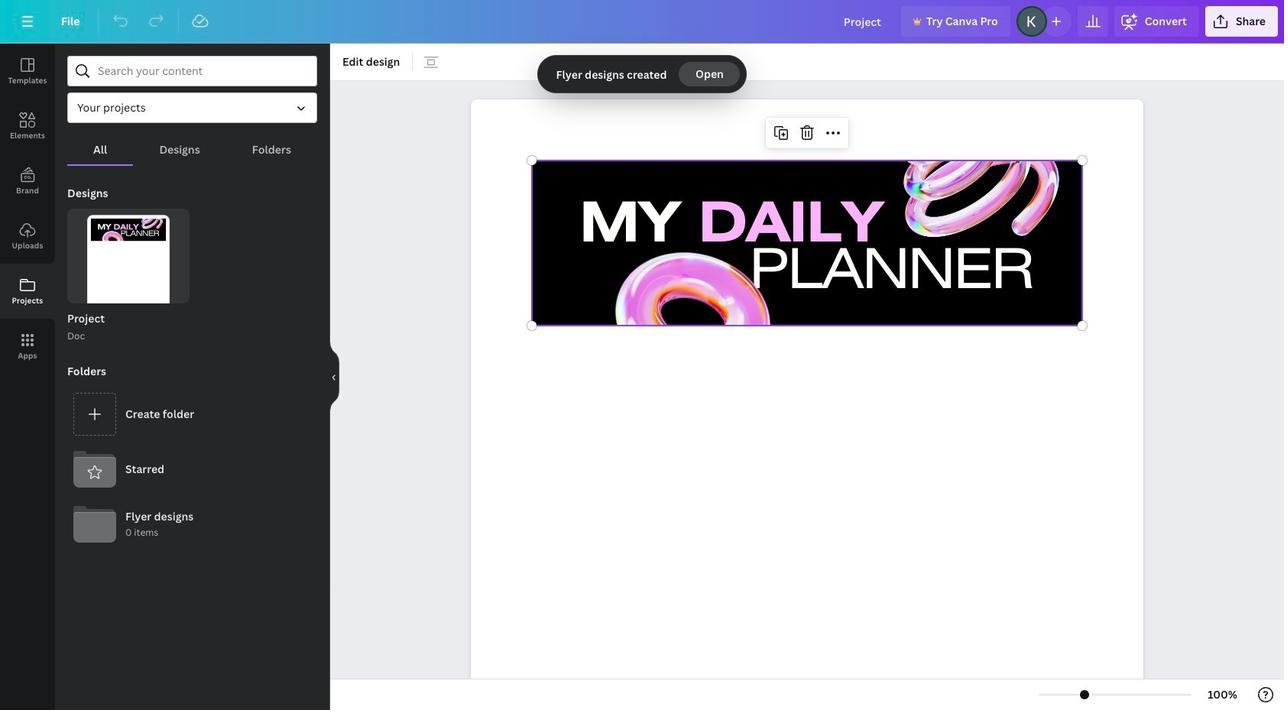 Task type: vqa. For each thing, say whether or not it's contained in the screenshot.
topmost o
no



Task type: describe. For each thing, give the bounding box(es) containing it.
Zoom button
[[1198, 683, 1248, 707]]

Select ownership filter button
[[67, 92, 317, 123]]

main menu bar
[[0, 0, 1284, 44]]

Design title text field
[[832, 6, 895, 37]]



Task type: locate. For each thing, give the bounding box(es) containing it.
status
[[538, 56, 746, 92]]

side panel tab list
[[0, 44, 55, 374]]

group
[[67, 209, 189, 344], [67, 209, 189, 331]]

None text field
[[471, 91, 1144, 710]]

hide image
[[329, 340, 339, 414]]

Search your content search field
[[98, 57, 307, 86]]



